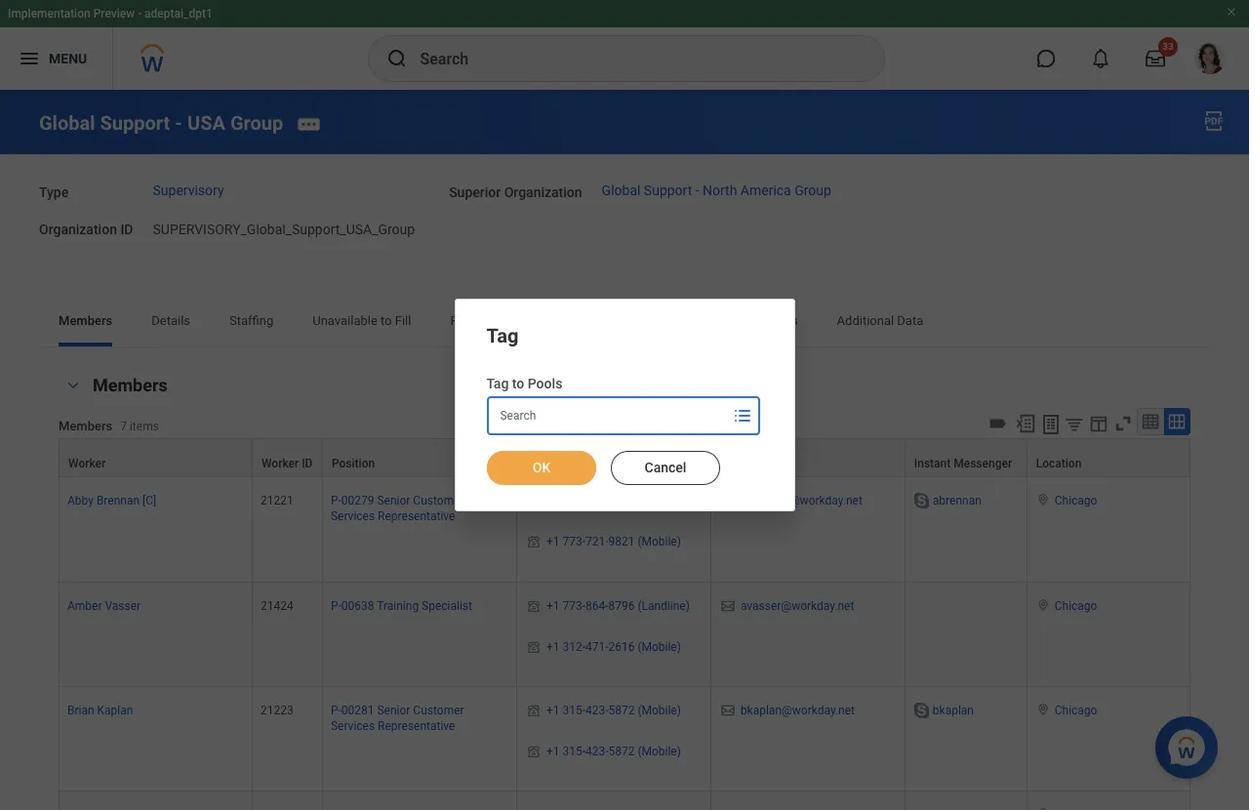 Task type: vqa. For each thing, say whether or not it's contained in the screenshot.
Organizations
no



Task type: locate. For each thing, give the bounding box(es) containing it.
avasser@workday.net
[[741, 599, 855, 613]]

1 horizontal spatial worker
[[262, 457, 299, 471]]

0 horizontal spatial to
[[381, 314, 392, 328]]

+1 for p-00638 training specialist
[[547, 640, 560, 654]]

organization left "assignments"
[[649, 314, 721, 328]]

+1 inside +1 312-471-2616 (mobile) link
[[547, 640, 560, 654]]

expand table image
[[1168, 412, 1187, 432]]

row containing abby brennan [c]
[[59, 478, 1191, 582]]

+1 773-721-9821 (mobile)
[[547, 535, 681, 549]]

members
[[59, 314, 113, 328], [93, 375, 168, 396], [59, 418, 113, 433]]

1 vertical spatial global
[[602, 183, 641, 198]]

0 horizontal spatial -
[[138, 7, 142, 21]]

kaplan
[[97, 704, 133, 718]]

phone image for +1 312-471-2616 (mobile)
[[525, 639, 543, 655]]

abby brennan [c]
[[67, 494, 156, 508]]

21424
[[261, 599, 294, 613]]

group
[[230, 111, 283, 134], [795, 183, 832, 198]]

1 customer from the top
[[413, 494, 464, 508]]

p-00638 training specialist link
[[331, 595, 472, 613]]

organization for organization id
[[39, 222, 117, 238]]

2 row from the top
[[59, 478, 1191, 582]]

2 mail image from the top
[[719, 703, 737, 719]]

worker inside "popup button"
[[68, 457, 106, 471]]

customer right '00281'
[[413, 704, 464, 718]]

p- down position
[[331, 494, 342, 508]]

3 chicago from the top
[[1055, 704, 1098, 718]]

region containing ok
[[487, 436, 763, 487]]

4 (mobile) from the top
[[638, 745, 681, 759]]

preview
[[93, 7, 135, 21]]

1 vertical spatial customer
[[413, 704, 464, 718]]

773- up 312-
[[563, 599, 586, 613]]

phone image for +1 773-864-8796 (landline)
[[525, 598, 543, 614]]

1 vertical spatial representative
[[378, 720, 455, 733]]

location image for abrennan@workday.net
[[1036, 493, 1051, 507]]

0 vertical spatial customer
[[413, 494, 464, 508]]

mail image
[[719, 598, 737, 614], [719, 703, 737, 719]]

2 location image from the top
[[1036, 598, 1051, 612]]

specialist
[[422, 599, 472, 613]]

toolbar
[[985, 408, 1191, 439]]

0 vertical spatial senior
[[377, 494, 410, 508]]

representative for 00279
[[378, 510, 455, 524]]

773- for 864-
[[563, 599, 586, 613]]

group right america
[[795, 183, 832, 198]]

tab list
[[39, 300, 1211, 347]]

- left usa
[[175, 111, 183, 134]]

+1 773-721-9821 (mobile) link
[[547, 532, 681, 549]]

(mobile) inside +1 312-471-2616 (mobile) link
[[638, 640, 681, 654]]

2 vertical spatial phone image
[[525, 703, 543, 719]]

senior for 00279
[[377, 494, 410, 508]]

tag image
[[988, 413, 1010, 435]]

p- for 00279
[[331, 494, 342, 508]]

0 vertical spatial +1 315-423-5872 (mobile) link
[[547, 700, 681, 718]]

global
[[39, 111, 95, 134], [602, 183, 641, 198]]

2 p- from the top
[[331, 599, 342, 613]]

1 +1 from the top
[[547, 535, 560, 549]]

2 items selected list from the top
[[525, 595, 703, 675]]

2 +1 315-423-5872 (mobile) link from the top
[[547, 741, 681, 759]]

brennan
[[97, 494, 140, 508]]

group right usa
[[230, 111, 283, 134]]

p- inside 'p-00281 senior customer services representative'
[[331, 704, 342, 718]]

3 chicago link from the top
[[1055, 700, 1098, 718]]

0 vertical spatial global
[[39, 111, 95, 134]]

items selected list
[[525, 490, 703, 570], [525, 595, 703, 675], [525, 700, 703, 779]]

location image
[[1036, 703, 1051, 717]]

0 horizontal spatial id
[[120, 222, 133, 238]]

2 773- from the top
[[563, 599, 586, 613]]

1 vertical spatial group
[[795, 183, 832, 198]]

3 location image from the top
[[1036, 808, 1051, 810]]

1 vertical spatial support
[[644, 183, 692, 198]]

1 chicago from the top
[[1055, 494, 1098, 508]]

cancel
[[644, 460, 686, 476]]

worker up abby
[[68, 457, 106, 471]]

organization right superior
[[504, 184, 582, 200]]

to for fill
[[381, 314, 392, 328]]

north
[[703, 183, 737, 198]]

members up chevron down image
[[59, 314, 113, 328]]

(mobile)
[[638, 535, 681, 549], [638, 640, 681, 654], [638, 704, 681, 718], [638, 745, 681, 759]]

supervisory
[[153, 183, 224, 198]]

0 vertical spatial location image
[[1036, 493, 1051, 507]]

senior inside p-00279 senior customer services representative
[[377, 494, 410, 508]]

implementation preview -   adeptai_dpt1
[[8, 7, 213, 21]]

2 +1 from the top
[[547, 599, 560, 613]]

1 773- from the top
[[563, 535, 586, 549]]

1 vertical spatial chicago
[[1055, 599, 1098, 613]]

2 horizontal spatial organization
[[649, 314, 721, 328]]

support left north
[[644, 183, 692, 198]]

to inside the global support - usa group main content
[[381, 314, 392, 328]]

to left 'pools'
[[512, 375, 525, 391]]

0 vertical spatial organization
[[504, 184, 582, 200]]

brian kaplan
[[67, 704, 133, 718]]

items selected list for bkaplan@workday.net
[[525, 700, 703, 779]]

customer down position popup button
[[413, 494, 464, 508]]

1 vertical spatial phone image
[[525, 744, 543, 760]]

abrennan@workday.net link
[[741, 490, 863, 508]]

1 (mobile) from the top
[[638, 535, 681, 549]]

(landline)
[[638, 599, 690, 613]]

phone
[[526, 457, 560, 471]]

Tag to Pools field
[[489, 399, 729, 434]]

chicago link for abrennan
[[1055, 490, 1098, 508]]

location button
[[1028, 440, 1190, 477]]

0 vertical spatial to
[[381, 314, 392, 328]]

5 row from the top
[[59, 792, 1191, 810]]

-
[[138, 7, 142, 21], [175, 111, 183, 134], [696, 183, 700, 198]]

2 vertical spatial p-
[[331, 704, 342, 718]]

2 423- from the top
[[586, 745, 609, 759]]

5 +1 from the top
[[547, 745, 560, 759]]

mail image right (landline)
[[719, 598, 737, 614]]

tab list containing members
[[39, 300, 1211, 347]]

1 services from the top
[[331, 510, 375, 524]]

abrennan@workday.net
[[741, 494, 863, 508]]

1 representative from the top
[[378, 510, 455, 524]]

0 horizontal spatial organization
[[39, 222, 117, 238]]

1 vertical spatial phone image
[[525, 639, 543, 655]]

1 vertical spatial to
[[512, 375, 525, 391]]

2 vertical spatial -
[[696, 183, 700, 198]]

p- for 00638
[[331, 599, 342, 613]]

1 horizontal spatial id
[[302, 457, 313, 471]]

global for global support - north america group
[[602, 183, 641, 198]]

0 vertical spatial support
[[100, 111, 170, 134]]

chicago link for bkaplan
[[1055, 700, 1098, 718]]

instant
[[915, 457, 951, 471]]

(mobile) inside +1 773-721-9821 (mobile) link
[[638, 535, 681, 549]]

773- left 9821
[[563, 535, 586, 549]]

0 vertical spatial chicago
[[1055, 494, 1098, 508]]

0 vertical spatial 5872
[[609, 704, 635, 718]]

services inside p-00279 senior customer services representative
[[331, 510, 375, 524]]

2 chicago from the top
[[1055, 599, 1098, 613]]

p- right 21424
[[331, 599, 342, 613]]

3 +1 from the top
[[547, 640, 560, 654]]

1 horizontal spatial support
[[644, 183, 692, 198]]

1 vertical spatial chicago link
[[1055, 595, 1098, 613]]

p-00279 senior customer services representative link
[[331, 490, 464, 524]]

id for organization id
[[120, 222, 133, 238]]

chevron down image
[[62, 379, 85, 393]]

1 tag from the top
[[487, 324, 519, 347]]

select to filter grid data image
[[1064, 414, 1086, 435]]

2 services from the top
[[331, 720, 375, 733]]

1 vertical spatial items selected list
[[525, 595, 703, 675]]

p-00281 senior customer services representative
[[331, 704, 464, 733]]

1 vertical spatial senior
[[377, 704, 410, 718]]

2 vertical spatial chicago link
[[1055, 700, 1098, 718]]

0 vertical spatial phone image
[[525, 534, 543, 550]]

1 p- from the top
[[331, 494, 342, 508]]

+1 312-471-2616 (mobile) link
[[547, 636, 681, 654]]

0 vertical spatial +1 315-423-5872 (mobile)
[[547, 704, 681, 718]]

1 worker from the left
[[68, 457, 106, 471]]

assignments
[[724, 314, 798, 328]]

notifications large image
[[1092, 49, 1111, 68]]

email button
[[712, 440, 905, 477]]

0 horizontal spatial worker
[[68, 457, 106, 471]]

3 items selected list from the top
[[525, 700, 703, 779]]

phone image
[[525, 534, 543, 550], [525, 744, 543, 760]]

2 vertical spatial location image
[[1036, 808, 1051, 810]]

2 vertical spatial organization
[[649, 314, 721, 328]]

1 horizontal spatial -
[[175, 111, 183, 134]]

1 row from the top
[[59, 439, 1191, 478]]

2 vertical spatial chicago
[[1055, 704, 1098, 718]]

1 vertical spatial 315-
[[563, 745, 586, 759]]

0 horizontal spatial global
[[39, 111, 95, 134]]

0 vertical spatial -
[[138, 7, 142, 21]]

1 vertical spatial tag
[[487, 375, 509, 391]]

customer inside 'p-00281 senior customer services representative'
[[413, 704, 464, 718]]

0 vertical spatial group
[[230, 111, 283, 134]]

2 horizontal spatial -
[[696, 183, 700, 198]]

vasser
[[105, 599, 141, 613]]

1 phone image from the top
[[525, 598, 543, 614]]

1 vertical spatial 773-
[[563, 599, 586, 613]]

instant messenger button
[[906, 440, 1027, 477]]

id for worker id
[[302, 457, 313, 471]]

2 phone image from the top
[[525, 744, 543, 760]]

1 vertical spatial 423-
[[586, 745, 609, 759]]

region
[[487, 436, 763, 487]]

- for usa
[[175, 111, 183, 134]]

organization down type
[[39, 222, 117, 238]]

1 vertical spatial id
[[302, 457, 313, 471]]

services inside 'p-00281 senior customer services representative'
[[331, 720, 375, 733]]

row containing brian kaplan
[[59, 687, 1191, 792]]

brian kaplan link
[[67, 700, 133, 718]]

p-00638 training specialist
[[331, 599, 472, 613]]

roles
[[451, 314, 482, 328]]

representative inside p-00279 senior customer services representative
[[378, 510, 455, 524]]

members up 7
[[93, 375, 168, 396]]

1 senior from the top
[[377, 494, 410, 508]]

0 vertical spatial p-
[[331, 494, 342, 508]]

tab list inside the global support - usa group main content
[[39, 300, 1211, 347]]

1 vertical spatial location image
[[1036, 598, 1051, 612]]

0 vertical spatial services
[[331, 510, 375, 524]]

1 vertical spatial +1 315-423-5872 (mobile)
[[547, 745, 681, 759]]

2 (mobile) from the top
[[638, 640, 681, 654]]

5872
[[609, 704, 635, 718], [609, 745, 635, 759]]

worker up 21221
[[262, 457, 299, 471]]

tag
[[487, 324, 519, 347], [487, 375, 509, 391]]

1 horizontal spatial global
[[602, 183, 641, 198]]

items selected list containing +1 315-423-5872 (mobile)
[[525, 700, 703, 779]]

0 vertical spatial mail image
[[719, 598, 737, 614]]

2 vertical spatial members
[[59, 418, 113, 433]]

8796
[[609, 599, 635, 613]]

training
[[377, 599, 419, 613]]

data
[[898, 314, 924, 328]]

abby brennan [c] link
[[67, 490, 156, 508]]

2 senior from the top
[[377, 704, 410, 718]]

bkaplan link
[[933, 700, 974, 718]]

search image
[[385, 47, 409, 70]]

worker inside popup button
[[262, 457, 299, 471]]

tag left 'pools'
[[487, 375, 509, 391]]

close environment banner image
[[1226, 6, 1238, 18]]

support left usa
[[100, 111, 170, 134]]

worker id
[[262, 457, 313, 471]]

1 vertical spatial organization
[[39, 222, 117, 238]]

1 vertical spatial mail image
[[719, 703, 737, 719]]

1 vertical spatial 5872
[[609, 745, 635, 759]]

global support - usa group link
[[39, 111, 283, 134]]

1 vertical spatial members
[[93, 375, 168, 396]]

0 vertical spatial id
[[120, 222, 133, 238]]

id inside popup button
[[302, 457, 313, 471]]

customer inside p-00279 senior customer services representative
[[413, 494, 464, 508]]

p- for 00281
[[331, 704, 342, 718]]

senior right 00279
[[377, 494, 410, 508]]

2 representative from the top
[[378, 720, 455, 733]]

row containing worker
[[59, 439, 1191, 478]]

staffing
[[229, 314, 274, 328]]

bkaplan@workday.net
[[741, 704, 855, 718]]

adeptai_dpt1
[[145, 7, 213, 21]]

location image
[[1036, 493, 1051, 507], [1036, 598, 1051, 612], [1036, 808, 1051, 810]]

2 customer from the top
[[413, 704, 464, 718]]

chicago
[[1055, 494, 1098, 508], [1055, 599, 1098, 613], [1055, 704, 1098, 718]]

customer for p-00279 senior customer services representative
[[413, 494, 464, 508]]

pools
[[528, 375, 563, 391]]

+1 for p-00279 senior customer services representative
[[547, 535, 560, 549]]

2 worker from the left
[[262, 457, 299, 471]]

2 tag from the top
[[487, 375, 509, 391]]

3 p- from the top
[[331, 704, 342, 718]]

423- for 2nd the +1 315-423-5872 (mobile) link from the top of the row containing brian kaplan
[[586, 745, 609, 759]]

0 horizontal spatial group
[[230, 111, 283, 134]]

+1 for p-00281 senior customer services representative
[[547, 745, 560, 759]]

4 row from the top
[[59, 687, 1191, 792]]

315-
[[563, 704, 586, 718], [563, 745, 586, 759]]

fullscreen image
[[1113, 413, 1134, 435]]

tag right roles
[[487, 324, 519, 347]]

p-00279 senior customer services representative
[[331, 494, 464, 524]]

organization for organization assignments
[[649, 314, 721, 328]]

p- inside p-00279 senior customer services representative
[[331, 494, 342, 508]]

id
[[120, 222, 133, 238], [302, 457, 313, 471]]

position
[[332, 457, 375, 471]]

representative inside 'p-00281 senior customer services representative'
[[378, 720, 455, 733]]

mail image left bkaplan@workday.net
[[719, 703, 737, 719]]

+1 315-423-5872 (mobile)
[[547, 704, 681, 718], [547, 745, 681, 759]]

to left fill
[[381, 314, 392, 328]]

services down '00281'
[[331, 720, 375, 733]]

- inside implementation preview -   adeptai_dpt1 banner
[[138, 7, 142, 21]]

1 items selected list from the top
[[525, 490, 703, 570]]

instant messenger
[[915, 457, 1013, 471]]

0 vertical spatial chicago link
[[1055, 490, 1098, 508]]

0 vertical spatial items selected list
[[525, 490, 703, 570]]

2 phone image from the top
[[525, 639, 543, 655]]

items selected list containing +1 773-721-9821 (mobile)
[[525, 490, 703, 570]]

services down 00279
[[331, 510, 375, 524]]

2 vertical spatial items selected list
[[525, 700, 703, 779]]

1 phone image from the top
[[525, 534, 543, 550]]

items selected list containing +1 773-864-8796 (landline)
[[525, 595, 703, 675]]

members left 7
[[59, 418, 113, 433]]

- right 'preview'
[[138, 7, 142, 21]]

+1 inside +1 773-721-9821 (mobile) link
[[547, 535, 560, 549]]

1 horizontal spatial to
[[512, 375, 525, 391]]

p- right 21223
[[331, 704, 342, 718]]

0 horizontal spatial support
[[100, 111, 170, 134]]

- left north
[[696, 183, 700, 198]]

services
[[331, 510, 375, 524], [331, 720, 375, 733]]

to
[[381, 314, 392, 328], [512, 375, 525, 391]]

[c]
[[143, 494, 156, 508]]

1 chicago link from the top
[[1055, 490, 1098, 508]]

mail image for avasser@workday.net
[[719, 598, 737, 614]]

position button
[[323, 440, 516, 477]]

1 mail image from the top
[[719, 598, 737, 614]]

(mobile) for abrennan@workday.net
[[638, 535, 681, 549]]

1 423- from the top
[[586, 704, 609, 718]]

2 5872 from the top
[[609, 745, 635, 759]]

0 vertical spatial tag
[[487, 324, 519, 347]]

2616
[[609, 640, 635, 654]]

773- for 721-
[[563, 535, 586, 549]]

worker for worker id
[[262, 457, 299, 471]]

0 vertical spatial phone image
[[525, 598, 543, 614]]

chicago link
[[1055, 490, 1098, 508], [1055, 595, 1098, 613], [1055, 700, 1098, 718]]

9821
[[609, 535, 635, 549]]

1 vertical spatial +1 315-423-5872 (mobile) link
[[547, 741, 681, 759]]

3 row from the top
[[59, 582, 1191, 687]]

1 location image from the top
[[1036, 493, 1051, 507]]

row
[[59, 439, 1191, 478], [59, 478, 1191, 582], [59, 582, 1191, 687], [59, 687, 1191, 792], [59, 792, 1191, 810]]

1 vertical spatial services
[[331, 720, 375, 733]]

inbox large image
[[1146, 49, 1166, 68]]

1 horizontal spatial group
[[795, 183, 832, 198]]

0 vertical spatial representative
[[378, 510, 455, 524]]

organization
[[504, 184, 582, 200], [39, 222, 117, 238], [649, 314, 721, 328]]

1 vertical spatial -
[[175, 111, 183, 134]]

1 vertical spatial p-
[[331, 599, 342, 613]]

0 vertical spatial 773-
[[563, 535, 586, 549]]

unavailable to fill
[[313, 314, 411, 328]]

0 vertical spatial 315-
[[563, 704, 586, 718]]

phone image for +1 315-423-5872 (mobile)
[[525, 744, 543, 760]]

senior inside 'p-00281 senior customer services representative'
[[377, 704, 410, 718]]

items selected list for abrennan@workday.net
[[525, 490, 703, 570]]

phone image
[[525, 598, 543, 614], [525, 639, 543, 655], [525, 703, 543, 719]]

senior for 00281
[[377, 704, 410, 718]]

senior right '00281'
[[377, 704, 410, 718]]

prompts image
[[731, 404, 754, 428]]

3 phone image from the top
[[525, 703, 543, 719]]

bkaplan@workday.net link
[[741, 700, 855, 718]]

cell
[[906, 582, 1028, 687], [253, 792, 323, 810], [323, 792, 517, 810], [517, 792, 712, 810], [712, 792, 906, 810], [906, 792, 1028, 810]]

messenger
[[954, 457, 1013, 471]]

0 vertical spatial 423-
[[586, 704, 609, 718]]

chicago for abrennan
[[1055, 494, 1098, 508]]

423-
[[586, 704, 609, 718], [586, 745, 609, 759]]

worker button
[[60, 440, 252, 477]]

customer
[[413, 494, 464, 508], [413, 704, 464, 718]]



Task type: describe. For each thing, give the bounding box(es) containing it.
00638
[[342, 599, 374, 613]]

amber vasser link
[[67, 595, 141, 613]]

export to worksheets image
[[1040, 413, 1063, 437]]

organization assignments
[[649, 314, 798, 328]]

abrennan link
[[933, 490, 982, 508]]

0 vertical spatial members
[[59, 314, 113, 328]]

mail image for bkaplan@workday.net
[[719, 703, 737, 719]]

1 315- from the top
[[563, 704, 586, 718]]

471-
[[586, 640, 609, 654]]

tag for tag
[[487, 324, 519, 347]]

organization id
[[39, 222, 133, 238]]

phone image for +1 773-721-9821 (mobile)
[[525, 534, 543, 550]]

location
[[1037, 457, 1082, 471]]

members group
[[59, 374, 1191, 810]]

global support - usa group main content
[[0, 90, 1250, 810]]

global support - usa group
[[39, 111, 283, 134]]

worker for worker
[[68, 457, 106, 471]]

423- for second the +1 315-423-5872 (mobile) link from the bottom of the row containing brian kaplan
[[586, 704, 609, 718]]

implementation
[[8, 7, 90, 21]]

312-
[[563, 640, 586, 654]]

support for usa
[[100, 111, 170, 134]]

00281
[[342, 704, 374, 718]]

supervisory link
[[153, 183, 224, 198]]

p-00281 senior customer services representative link
[[331, 700, 464, 733]]

skype image
[[912, 701, 931, 720]]

2 chicago link from the top
[[1055, 595, 1098, 613]]

items
[[130, 419, 159, 433]]

00279
[[342, 494, 374, 508]]

additional data
[[837, 314, 924, 328]]

ok
[[532, 460, 550, 476]]

bkaplan
[[933, 704, 974, 718]]

toolbar inside members group
[[985, 408, 1191, 439]]

(mobile) for avasser@workday.net
[[638, 640, 681, 654]]

abrennan
[[933, 494, 982, 508]]

location image for avasser@workday.net
[[1036, 598, 1051, 612]]

1 +1 315-423-5872 (mobile) from the top
[[547, 704, 681, 718]]

support for north
[[644, 183, 692, 198]]

superior organization
[[449, 184, 582, 200]]

(mobile) for bkaplan@workday.net
[[638, 745, 681, 759]]

4 +1 from the top
[[547, 704, 560, 718]]

+1 773-864-8796 (landline)
[[547, 599, 690, 613]]

avasser@workday.net link
[[741, 595, 855, 613]]

members button
[[93, 375, 168, 396]]

usa
[[188, 111, 226, 134]]

phone image for +1 315-423-5872 (mobile)
[[525, 703, 543, 719]]

- for adeptai_dpt1
[[138, 7, 142, 21]]

21223
[[261, 704, 294, 718]]

global support - north america group
[[602, 183, 832, 198]]

export to excel image
[[1015, 413, 1037, 435]]

row containing amber vasser
[[59, 582, 1191, 687]]

to for pools
[[512, 375, 525, 391]]

members 7 items
[[59, 418, 159, 433]]

services for 00279
[[331, 510, 375, 524]]

click to view/edit grid preferences image
[[1089, 413, 1110, 435]]

721-
[[586, 535, 609, 549]]

+1 312-471-2616 (mobile)
[[547, 640, 681, 654]]

profile logan mcneil element
[[1183, 37, 1238, 80]]

cancel button
[[611, 451, 720, 485]]

supervisory_global_support_usa_group
[[153, 222, 415, 238]]

2 315- from the top
[[563, 745, 586, 759]]

view printable version (pdf) image
[[1203, 109, 1226, 133]]

representative for 00281
[[378, 720, 455, 733]]

global for global support - usa group
[[39, 111, 95, 134]]

fill
[[395, 314, 411, 328]]

email
[[720, 457, 750, 471]]

additional
[[837, 314, 894, 328]]

skype image
[[912, 491, 931, 511]]

2 +1 315-423-5872 (mobile) from the top
[[547, 745, 681, 759]]

ok button
[[487, 451, 596, 485]]

abby
[[67, 494, 94, 508]]

phone button
[[517, 440, 711, 477]]

items selected list for avasser@workday.net
[[525, 595, 703, 675]]

details
[[152, 314, 190, 328]]

table image
[[1141, 412, 1161, 432]]

customer for p-00281 senior customer services representative
[[413, 704, 464, 718]]

864-
[[586, 599, 609, 613]]

tag to pools
[[487, 375, 563, 391]]

implementation preview -   adeptai_dpt1 banner
[[0, 0, 1250, 90]]

brian
[[67, 704, 94, 718]]

3 (mobile) from the top
[[638, 704, 681, 718]]

1 horizontal spatial organization
[[504, 184, 582, 200]]

tag for tag to pools
[[487, 375, 509, 391]]

amber vasser
[[67, 599, 141, 613]]

+1 inside +1 773-864-8796 (landline) link
[[547, 599, 560, 613]]

amber
[[67, 599, 102, 613]]

superior
[[449, 184, 501, 200]]

chicago for bkaplan
[[1055, 704, 1098, 718]]

1 +1 315-423-5872 (mobile) link from the top
[[547, 700, 681, 718]]

+1 773-864-8796 (landline) link
[[547, 595, 690, 613]]

america
[[741, 183, 792, 198]]

type
[[39, 184, 68, 200]]

- for north
[[696, 183, 700, 198]]

unavailable
[[313, 314, 378, 328]]

1 5872 from the top
[[609, 704, 635, 718]]

21221
[[261, 494, 294, 508]]

worker id button
[[253, 440, 322, 477]]

global support - north america group link
[[602, 183, 832, 198]]

services for 00281
[[331, 720, 375, 733]]



